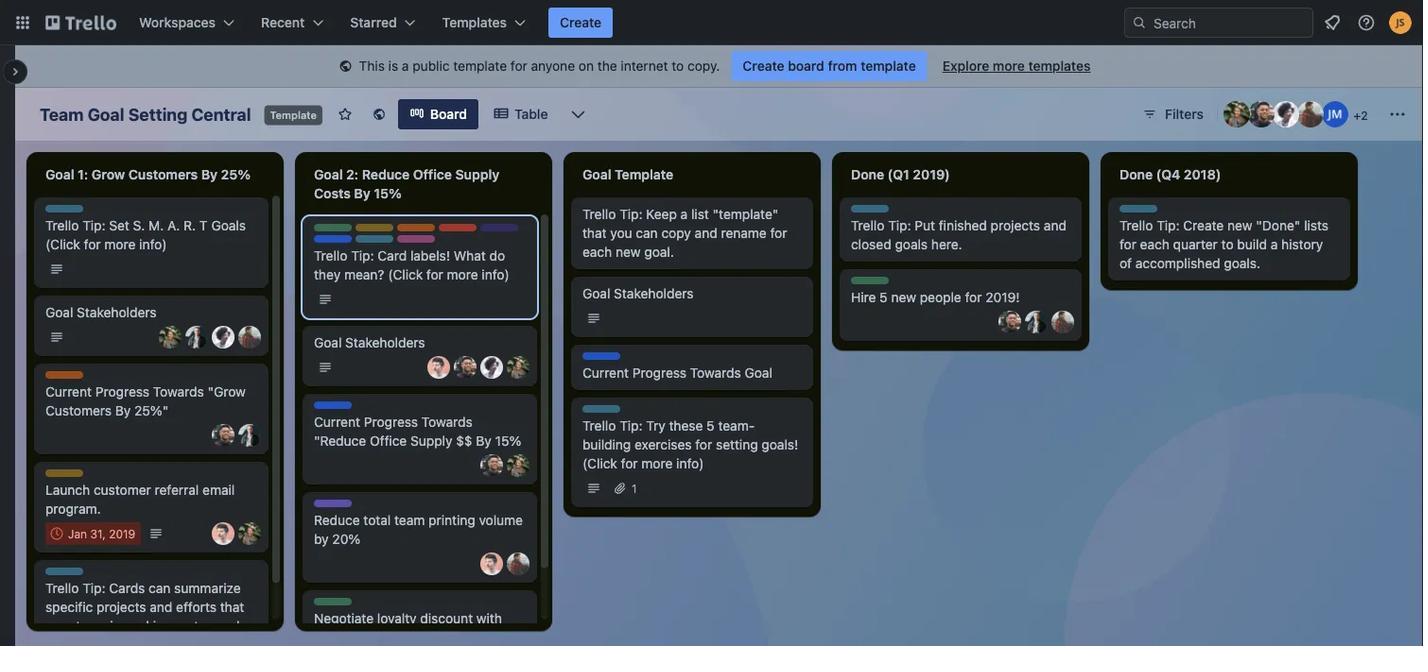 Task type: vqa. For each thing, say whether or not it's contained in the screenshot.
"new" within Achieved! Hire 5 new people for 2019!
yes



Task type: describe. For each thing, give the bounding box(es) containing it.
set
[[109, 218, 129, 234]]

5 inside achieved! hire 5 new people for 2019!
[[880, 290, 888, 306]]

goal for the goal template text box
[[583, 167, 611, 183]]

up next launch customer referral email program.
[[45, 471, 235, 517]]

achieved! for new
[[851, 278, 905, 291]]

1 horizontal spatial color: purple, title: "in progress" element
[[481, 224, 542, 238]]

2019!
[[986, 290, 1020, 306]]

current progress towards goal link
[[583, 364, 802, 383]]

supplier
[[314, 630, 363, 646]]

chris (chris42642663) image up volume
[[481, 455, 503, 478]]

what
[[454, 248, 486, 264]]

done for done (q1 2019)
[[851, 167, 884, 183]]

jan
[[68, 528, 87, 541]]

15% inside on track current progress towards "reduce office supply $$ by 15%
[[495, 434, 522, 449]]

table
[[515, 106, 548, 122]]

a.
[[167, 218, 180, 234]]

supply inside on track current progress towards "reduce office supply $$ by 15%
[[411, 434, 453, 449]]

in for trello
[[481, 225, 491, 238]]

hire
[[851, 290, 876, 306]]

finished
[[939, 218, 987, 234]]

achieved! for discount
[[314, 600, 368, 613]]

goal inside board name text field
[[88, 104, 124, 124]]

2 horizontal spatial todd (todd05497623) image
[[481, 553, 503, 576]]

trello tips trello tip: create new "done" lists for each quarter to build a history of accomplished goals.
[[1120, 206, 1329, 271]]

in for team
[[314, 501, 324, 515]]

s.
[[133, 218, 145, 234]]

color: sky, title: "trello tips" element for trello tip: try these 5 team- building exercises for setting goals! (click for more info)
[[583, 406, 640, 420]]

1 vertical spatial color: orange, title: "at risk" element
[[45, 372, 83, 386]]

goal for 'goal 1: grow customers by 25%' text box on the top left of page
[[45, 167, 74, 183]]

current for "grow
[[45, 384, 92, 400]]

and inside trello tip: keep a list "template" that you can copy and rename for each new goal.
[[695, 226, 718, 241]]

color: blue, title: "on track" element for current progress towards "reduce office supply $$ by 15%
[[314, 402, 363, 416]]

1 horizontal spatial javier (javier85303346) image
[[507, 553, 530, 576]]

trello tips trello tip: put finished projects and closed goals here.
[[851, 206, 1067, 253]]

for inside trello tip: keep a list "template" that you can copy and rename for each new goal.
[[770, 226, 787, 241]]

labels!
[[410, 248, 450, 264]]

hire 5 new people for 2019! link
[[851, 288, 1071, 307]]

tips for summarize
[[79, 569, 102, 583]]

0 notifications image
[[1321, 11, 1344, 34]]

create board from template
[[743, 58, 916, 74]]

tips inside in progress on track trello tips
[[389, 236, 413, 250]]

track inside in progress on track trello tips
[[333, 236, 363, 250]]

card
[[378, 248, 407, 264]]

progress inside in progress reduce total team printing volume by 20%
[[327, 501, 376, 515]]

that inside the trello tips trello tip: cards can summarize specific projects and efforts that your team is working on to reach the goal.
[[220, 600, 244, 616]]

0 horizontal spatial todd (todd05497623) image
[[212, 523, 235, 546]]

(q1
[[888, 167, 910, 183]]

public image
[[372, 107, 387, 122]]

Goal 1: Grow Customers By 25% text field
[[34, 160, 276, 190]]

sm image
[[336, 58, 355, 77]]

team inside the trello tips trello tip: cards can summarize specific projects and efforts that your team is working on to reach the goal.
[[76, 619, 106, 635]]

try
[[646, 419, 666, 434]]

cards
[[109, 581, 145, 597]]

1 vertical spatial javier (javier85303346) image
[[238, 326, 261, 349]]

1
[[632, 482, 637, 496]]

table link
[[482, 99, 559, 130]]

launch customer referral email program. link
[[45, 481, 257, 519]]

and inside trello tips trello tip: put finished projects and closed goals here.
[[1044, 218, 1067, 234]]

0 vertical spatial a
[[402, 58, 409, 74]]

this is a public template for anyone on the internet to copy.
[[359, 58, 720, 74]]

stephen (stephen11674280) image
[[185, 326, 208, 349]]

Goal Template text field
[[571, 160, 813, 190]]

more inside "link"
[[993, 58, 1025, 74]]

each inside trello tips trello tip: create new "done" lists for each quarter to build a history of accomplished goals.
[[1140, 237, 1170, 253]]

supply inside goal 2: reduce office supply costs by 15%
[[455, 167, 500, 183]]

stakeholders for current progress towards goal
[[614, 286, 694, 302]]

template inside text box
[[615, 167, 674, 183]]

goal stakeholders for current progress towards "grow customers by 25%"
[[45, 305, 157, 321]]

trello tips trello tip: set s. m. a. r. t goals (click for more info)
[[45, 206, 246, 253]]

more inside trello tips trello tip: try these 5 team- building exercises for setting goals! (click for more info)
[[642, 456, 673, 472]]

to inside trello tips trello tip: create new "done" lists for each quarter to build a history of accomplished goals.
[[1222, 237, 1234, 253]]

planning
[[397, 236, 445, 250]]

(click inside the trello tip: card labels! what do they mean? (click for more info)
[[388, 267, 423, 283]]

0 vertical spatial color: blue, title: "on track" element
[[314, 236, 363, 250]]

tip: for exercises
[[620, 419, 643, 434]]

progress for "reduce
[[364, 415, 418, 430]]

team inside in progress reduce total team printing volume by 20%
[[394, 513, 425, 529]]

negotiate loyalty discount with supplier for new fiscal year link
[[314, 610, 526, 647]]

quarter
[[1174, 237, 1218, 253]]

goal stakeholders for current progress towards "reduce office supply $$ by 15%
[[314, 335, 425, 351]]

current for goal
[[583, 366, 629, 381]]

0 vertical spatial achieved!
[[314, 225, 368, 238]]

for inside the achieved! negotiate loyalty discount with supplier for new fiscal year
[[367, 630, 383, 646]]

+ 2
[[1354, 109, 1368, 122]]

"done"
[[1256, 218, 1301, 234]]

goal template
[[583, 167, 674, 183]]

goals
[[895, 237, 928, 253]]

2 horizontal spatial javier (javier85303346) image
[[1298, 101, 1324, 128]]

1 horizontal spatial on
[[579, 58, 594, 74]]

info) inside trello tips trello tip: set s. m. a. r. t goals (click for more info)
[[139, 237, 167, 253]]

can inside trello tip: keep a list "template" that you can copy and rename for each new goal.
[[636, 226, 658, 241]]

by inside at risk current progress towards "grow customers by 25%"
[[115, 403, 131, 419]]

color: blue, title: "on track" element for current progress towards goal
[[583, 353, 632, 367]]

$$
[[456, 434, 473, 449]]

goal stakeholders link for current progress towards "grow customers by 25%"
[[45, 304, 257, 323]]

and inside the trello tips trello tip: cards can summarize specific projects and efforts that your team is working on to reach the goal.
[[150, 600, 173, 616]]

0 vertical spatial janelle (janelle549) image
[[1273, 101, 1300, 128]]

0 vertical spatial risk
[[412, 225, 435, 238]]

central
[[191, 104, 251, 124]]

this
[[359, 58, 385, 74]]

jan 31, 2019
[[68, 528, 135, 541]]

reach
[[210, 619, 244, 635]]

with
[[477, 612, 502, 627]]

templates button
[[431, 8, 537, 38]]

discount
[[420, 612, 473, 627]]

at risk current progress towards "grow customers by 25%"
[[45, 373, 246, 419]]

team
[[40, 104, 84, 124]]

achieved! negotiate loyalty discount with supplier for new fiscal year
[[314, 600, 502, 646]]

15% inside goal 2: reduce office supply costs by 15%
[[374, 186, 402, 201]]

(q4
[[1157, 167, 1181, 183]]

do
[[490, 248, 505, 264]]

stakeholders for current progress towards "grow customers by 25%"
[[77, 305, 157, 321]]

goal for current progress towards goal's goal stakeholders link
[[583, 286, 610, 302]]

customer
[[94, 483, 151, 498]]

grow
[[92, 167, 125, 183]]

0 vertical spatial is
[[388, 58, 398, 74]]

put
[[915, 218, 935, 234]]

trello tips trello tip: cards can summarize specific projects and efforts that your team is working on to reach the goal.
[[45, 569, 244, 647]]

goal 2: reduce office supply costs by 15%
[[314, 167, 500, 201]]

internet
[[621, 58, 668, 74]]

to inside the trello tips trello tip: cards can summarize specific projects and efforts that your team is working on to reach the goal.
[[194, 619, 206, 635]]

on inside in progress on track trello tips
[[314, 236, 330, 250]]

1 vertical spatial color: purple, title: "in progress" element
[[314, 500, 376, 515]]

tip: inside the trello tip: card labels! what do they mean? (click for more info)
[[351, 248, 374, 264]]

current for "reduce
[[314, 415, 360, 430]]

trello tip: card labels! what do they mean? (click for more info) link
[[314, 247, 526, 285]]

can inside the trello tips trello tip: cards can summarize specific projects and efforts that your team is working on to reach the goal.
[[149, 581, 171, 597]]

setting
[[716, 437, 758, 453]]

1 horizontal spatial todd (todd05497623) image
[[428, 357, 450, 379]]

on track current progress towards "reduce office supply $$ by 15%
[[314, 403, 522, 449]]

trello tip: card labels! what do they mean? (click for more info)
[[314, 248, 510, 283]]

board
[[430, 106, 467, 122]]

explore
[[943, 58, 990, 74]]

1 horizontal spatial color: yellow, title: "up next" element
[[356, 224, 400, 238]]

2 template from the left
[[861, 58, 916, 74]]

launch
[[45, 483, 90, 498]]

more inside trello tips trello tip: set s. m. a. r. t goals (click for more info)
[[104, 237, 136, 253]]

you
[[610, 226, 632, 241]]

track for goal
[[601, 354, 632, 367]]

in progress reduce total team printing volume by 20%
[[314, 501, 523, 548]]

at inside at risk current progress towards "grow customers by 25%"
[[45, 373, 57, 386]]

tips for "done"
[[1153, 206, 1177, 219]]

star or unstar board image
[[338, 107, 353, 122]]

Done (Q1 2019) text field
[[840, 160, 1082, 190]]

by inside on track current progress towards "reduce office supply $$ by 15%
[[476, 434, 492, 449]]

team-
[[718, 419, 755, 434]]

open information menu image
[[1357, 13, 1376, 32]]

5 inside trello tips trello tip: try these 5 team- building exercises for setting goals! (click for more info)
[[707, 419, 715, 434]]

fiscal
[[416, 630, 448, 646]]

1 horizontal spatial the
[[598, 58, 617, 74]]

the inside the trello tips trello tip: cards can summarize specific projects and efforts that your team is working on to reach the goal.
[[45, 638, 65, 647]]

goal inside on track current progress towards goal
[[745, 366, 773, 381]]

"grow
[[208, 384, 246, 400]]

projects inside the trello tips trello tip: cards can summarize specific projects and efforts that your team is working on to reach the goal.
[[97, 600, 146, 616]]

towards for "reduce
[[422, 415, 473, 430]]

progress for "grow
[[95, 384, 149, 400]]

new inside trello tip: keep a list "template" that you can copy and rename for each new goal.
[[616, 245, 641, 260]]

color: red, title: "missed (for now)" element
[[439, 224, 477, 232]]

referral
[[155, 483, 199, 498]]

up next at risk
[[356, 225, 435, 238]]

of
[[1120, 256, 1132, 271]]

Board name text field
[[30, 99, 261, 130]]

on for "reduce
[[314, 403, 330, 416]]

keep
[[646, 207, 677, 222]]

current progress towards "grow customers by 25%" link
[[45, 383, 257, 421]]

for inside trello tips trello tip: set s. m. a. r. t goals (click for more info)
[[84, 237, 101, 253]]

info) inside the trello tip: card labels! what do they mean? (click for more info)
[[482, 267, 510, 283]]

0 horizontal spatial color: yellow, title: "up next" element
[[45, 470, 89, 484]]

tips for m.
[[79, 206, 102, 219]]

customers inside at risk current progress towards "grow customers by 25%"
[[45, 403, 112, 419]]

projects inside trello tips trello tip: put finished projects and closed goals here.
[[991, 218, 1041, 234]]

email
[[203, 483, 235, 498]]

goal. inside trello tip: keep a list "template" that you can copy and rename for each new goal.
[[644, 245, 674, 260]]

(click inside trello tips trello tip: try these 5 team- building exercises for setting goals! (click for more info)
[[583, 456, 618, 472]]



Task type: locate. For each thing, give the bounding box(es) containing it.
goal for goal stakeholders link corresponding to current progress towards "reduce office supply $$ by 15%
[[314, 335, 342, 351]]

1 vertical spatial projects
[[97, 600, 146, 616]]

progress inside on track current progress towards "reduce office supply $$ by 15%
[[364, 415, 418, 430]]

next up "card"
[[374, 225, 400, 238]]

stephen (stephen11674280) image down "grow
[[238, 425, 261, 447]]

color: purple, title: "in progress" element up 20%
[[314, 500, 376, 515]]

31,
[[90, 528, 106, 541]]

0 horizontal spatial goal stakeholders
[[45, 305, 157, 321]]

create inside button
[[560, 15, 602, 30]]

todd (todd05497623) image
[[428, 357, 450, 379], [212, 523, 235, 546], [481, 553, 503, 576]]

chris (chris42642663) image
[[1249, 101, 1275, 128], [454, 357, 477, 379], [212, 425, 235, 447], [481, 455, 503, 478]]

2 done from the left
[[1120, 167, 1153, 183]]

by down 2:
[[354, 186, 371, 201]]

tip: up goals
[[888, 218, 911, 234]]

explore more templates
[[943, 58, 1091, 74]]

each
[[1140, 237, 1170, 253], [583, 245, 612, 260]]

create up quarter
[[1184, 218, 1224, 234]]

achieved! inside achieved! hire 5 new people for 2019!
[[851, 278, 905, 291]]

each inside trello tip: keep a list "template" that you can copy and rename for each new goal.
[[583, 245, 612, 260]]

starred button
[[339, 8, 427, 38]]

2:
[[346, 167, 359, 183]]

a inside trello tip: keep a list "template" that you can copy and rename for each new goal.
[[681, 207, 688, 222]]

progress up 25%"
[[95, 384, 149, 400]]

track for "reduce
[[333, 403, 363, 416]]

1 horizontal spatial color: orange, title: "at risk" element
[[397, 224, 435, 238]]

tip: inside trello tips trello tip: set s. m. a. r. t goals (click for more info)
[[82, 218, 105, 234]]

color: orange, title: "at risk" element
[[397, 224, 435, 238], [45, 372, 83, 386]]

2
[[1361, 109, 1368, 122]]

and up working
[[150, 600, 173, 616]]

create inside trello tips trello tip: create new "done" lists for each quarter to build a history of accomplished goals.
[[1184, 218, 1224, 234]]

1 horizontal spatial stephen (stephen11674280) image
[[1025, 311, 1048, 334]]

efforts
[[176, 600, 217, 616]]

0 vertical spatial team
[[394, 513, 425, 529]]

towards inside on track current progress towards goal
[[690, 366, 741, 381]]

color: sky, title: "trello tips" element
[[45, 205, 102, 219], [851, 205, 908, 219], [1120, 205, 1177, 219], [356, 236, 413, 250], [583, 406, 640, 420], [45, 568, 102, 583]]

copy
[[662, 226, 691, 241]]

2 horizontal spatial info)
[[676, 456, 704, 472]]

info) down exercises on the left
[[676, 456, 704, 472]]

risk
[[412, 225, 435, 238], [60, 373, 83, 386]]

tips inside trello tips trello tip: create new "done" lists for each quarter to build a history of accomplished goals.
[[1153, 206, 1177, 219]]

0 horizontal spatial projects
[[97, 600, 146, 616]]

janelle (janelle549) image
[[1273, 101, 1300, 128], [212, 326, 235, 349], [481, 357, 503, 379]]

1 vertical spatial team
[[76, 619, 106, 635]]

1 horizontal spatial risk
[[412, 225, 435, 238]]

janelle (janelle549) image left jordan mirchev (jordan_mirchev) image
[[1273, 101, 1300, 128]]

1 horizontal spatial info)
[[482, 267, 510, 283]]

by left 25%
[[201, 167, 218, 183]]

by
[[201, 167, 218, 183], [354, 186, 371, 201], [115, 403, 131, 419], [476, 434, 492, 449]]

in progress on track trello tips
[[314, 225, 542, 250]]

(click
[[45, 237, 80, 253], [388, 267, 423, 283], [583, 456, 618, 472]]

(click down "card"
[[388, 267, 423, 283]]

tip: for and
[[82, 581, 105, 597]]

new inside trello tips trello tip: create new "done" lists for each quarter to build a history of accomplished goals.
[[1228, 218, 1253, 234]]

2 horizontal spatial janelle (janelle549) image
[[1273, 101, 1300, 128]]

accomplished
[[1136, 256, 1221, 271]]

current progress towards "reduce office supply $$ by 15% link
[[314, 413, 526, 451]]

can right cards
[[149, 581, 171, 597]]

1 done from the left
[[851, 167, 884, 183]]

brooke (brooke94205718) image
[[1224, 101, 1250, 128], [507, 357, 530, 379], [507, 455, 530, 478], [238, 523, 261, 546]]

tip: left the try
[[620, 419, 643, 434]]

progress up the try
[[633, 366, 687, 381]]

goal stakeholders link down 'trello tip: card labels! what do they mean? (click for more info)' link
[[314, 334, 526, 353]]

1 horizontal spatial that
[[583, 226, 607, 241]]

2 vertical spatial stakeholders
[[345, 335, 425, 351]]

goal stakeholders link down trello tip: keep a list "template" that you can copy and rename for each new goal. link
[[583, 285, 802, 304]]

up for launch
[[45, 471, 61, 484]]

more down the set
[[104, 237, 136, 253]]

5 right hire
[[880, 290, 888, 306]]

2018)
[[1184, 167, 1221, 183]]

program.
[[45, 502, 101, 517]]

closed
[[851, 237, 892, 253]]

goal stakeholders for current progress towards goal
[[583, 286, 694, 302]]

1 horizontal spatial goal stakeholders
[[314, 335, 425, 351]]

is left working
[[110, 619, 120, 635]]

0 horizontal spatial reduce
[[314, 513, 360, 529]]

color: sky, title: "trello tips" element for trello tip: put finished projects and closed goals here.
[[851, 205, 908, 219]]

to left copy.
[[672, 58, 684, 74]]

1 vertical spatial stephen (stephen11674280) image
[[238, 425, 261, 447]]

board link
[[398, 99, 479, 130]]

done inside done (q4 2018) text box
[[1120, 167, 1153, 183]]

template down templates dropdown button
[[453, 58, 507, 74]]

+
[[1354, 109, 1361, 122]]

next for launch
[[64, 471, 89, 484]]

1 horizontal spatial current
[[314, 415, 360, 430]]

stakeholders down mean?
[[345, 335, 425, 351]]

1 horizontal spatial at
[[397, 225, 409, 238]]

0 horizontal spatial is
[[110, 619, 120, 635]]

reduce inside in progress reduce total team printing volume by 20%
[[314, 513, 360, 529]]

chris (chris42642663) image down "grow
[[212, 425, 235, 447]]

achieved! down closed
[[851, 278, 905, 291]]

create board from template link
[[732, 51, 928, 81]]

reduce for by
[[314, 513, 360, 529]]

trello inside the trello tip: card labels! what do they mean? (click for more info)
[[314, 248, 348, 264]]

workspaces
[[139, 15, 216, 30]]

goal inside text box
[[583, 167, 611, 183]]

trello tip: set s. m. a. r. t goals (click for more info) link
[[45, 217, 257, 254]]

create for create
[[560, 15, 602, 30]]

chris (chris42642663) image up done (q4 2018) text box
[[1249, 101, 1275, 128]]

5
[[880, 290, 888, 306], [707, 419, 715, 434]]

that
[[583, 226, 607, 241], [220, 600, 244, 616]]

goal for current progress towards "grow customers by 25%"'s goal stakeholders link
[[45, 305, 73, 321]]

goal inside text box
[[45, 167, 74, 183]]

current inside at risk current progress towards "grow customers by 25%"
[[45, 384, 92, 400]]

1 horizontal spatial (click
[[388, 267, 423, 283]]

tip: up specific
[[82, 581, 105, 597]]

tip: inside trello tips trello tip: try these 5 team- building exercises for setting goals! (click for more info)
[[620, 419, 643, 434]]

0 vertical spatial template
[[270, 109, 317, 122]]

tips inside trello tips trello tip: put finished projects and closed goals here.
[[885, 206, 908, 219]]

goal stakeholders down 'you' at the left of the page
[[583, 286, 694, 302]]

can down keep
[[636, 226, 658, 241]]

javier (javier85303346) image
[[1052, 311, 1075, 334]]

color: sky, title: "trello tips" element for trello tip: set s. m. a. r. t goals (click for more info)
[[45, 205, 102, 219]]

"template"
[[713, 207, 779, 222]]

trello inside in progress on track trello tips
[[356, 236, 386, 250]]

tips inside trello tips trello tip: set s. m. a. r. t goals (click for more info)
[[79, 206, 102, 219]]

is
[[388, 58, 398, 74], [110, 619, 120, 635]]

goals!
[[762, 437, 799, 453]]

trello tip: try these 5 team- building exercises for setting goals! (click for more info) link
[[583, 417, 802, 474]]

towards up 25%"
[[153, 384, 204, 400]]

tip: for t
[[82, 218, 105, 234]]

2 vertical spatial to
[[194, 619, 206, 635]]

1 vertical spatial that
[[220, 600, 244, 616]]

on track current progress towards goal
[[583, 354, 773, 381]]

color: pink, title: "planning" element
[[397, 236, 445, 250]]

track up mean?
[[333, 236, 363, 250]]

color: green, title: "achieved!" element for hire 5 new people for 2019!
[[851, 277, 905, 291]]

brooke (brooke94205718) image
[[159, 326, 182, 349]]

new down loyalty at bottom
[[387, 630, 412, 646]]

2 vertical spatial info)
[[676, 456, 704, 472]]

info)
[[139, 237, 167, 253], [482, 267, 510, 283], [676, 456, 704, 472]]

1 template from the left
[[453, 58, 507, 74]]

towards up team-
[[690, 366, 741, 381]]

progress for goal
[[633, 366, 687, 381]]

2 vertical spatial track
[[333, 403, 363, 416]]

0 vertical spatial javier (javier85303346) image
[[1298, 101, 1324, 128]]

info) inside trello tips trello tip: try these 5 team- building exercises for setting goals! (click for more info)
[[676, 456, 704, 472]]

template left star or unstar board icon
[[270, 109, 317, 122]]

towards up $$
[[422, 415, 473, 430]]

1 vertical spatial can
[[149, 581, 171, 597]]

towards inside at risk current progress towards "grow customers by 25%"
[[153, 384, 204, 400]]

for inside trello tips trello tip: create new "done" lists for each quarter to build a history of accomplished goals.
[[1120, 237, 1137, 253]]

explore more templates link
[[931, 51, 1102, 81]]

customers left 25%"
[[45, 403, 112, 419]]

more right explore
[[993, 58, 1025, 74]]

more down what
[[447, 267, 478, 283]]

stephen (stephen11674280) image right chris (chris42642663) icon
[[1025, 311, 1048, 334]]

trello tip: cards can summarize specific projects and efforts that your team is working on to reach the goal. link
[[45, 580, 257, 647]]

working
[[124, 619, 172, 635]]

tips inside the trello tips trello tip: cards can summarize specific projects and efforts that your team is working on to reach the goal.
[[79, 569, 102, 583]]

0 vertical spatial customers
[[128, 167, 198, 183]]

primary element
[[0, 0, 1424, 45]]

color: green, title: "achieved!" element up supplier
[[314, 599, 368, 613]]

on
[[579, 58, 594, 74], [175, 619, 191, 635]]

tip: inside the trello tips trello tip: cards can summarize specific projects and efforts that your team is working on to reach the goal.
[[82, 581, 105, 597]]

back to home image
[[45, 8, 116, 38]]

in
[[481, 225, 491, 238], [314, 501, 324, 515]]

progress inside on track current progress towards goal
[[633, 366, 687, 381]]

tip: for each
[[1157, 218, 1180, 234]]

new inside the achieved! negotiate loyalty discount with supplier for new fiscal year
[[387, 630, 412, 646]]

1 vertical spatial to
[[1222, 237, 1234, 253]]

and right finished on the right of page
[[1044, 218, 1067, 234]]

done (q4 2018)
[[1120, 167, 1221, 183]]

(click down building
[[583, 456, 618, 472]]

color: green, title: "achieved!" element for negotiate loyalty discount with supplier for new fiscal year
[[314, 599, 368, 613]]

color: sky, title: "trello tips" element for trello tip: cards can summarize specific projects and efforts that your team is working on to reach the goal.
[[45, 568, 102, 583]]

0 horizontal spatial janelle (janelle549) image
[[212, 326, 235, 349]]

towards for goal
[[690, 366, 741, 381]]

1 horizontal spatial projects
[[991, 218, 1041, 234]]

create for create board from template
[[743, 58, 785, 74]]

on up "reduce
[[314, 403, 330, 416]]

1 vertical spatial towards
[[153, 384, 204, 400]]

tips for projects
[[885, 206, 908, 219]]

new up 'build'
[[1228, 218, 1253, 234]]

info) down the do
[[482, 267, 510, 283]]

0 vertical spatial the
[[598, 58, 617, 74]]

0 horizontal spatial each
[[583, 245, 612, 260]]

each down 'you' at the left of the page
[[583, 245, 612, 260]]

stakeholders
[[614, 286, 694, 302], [77, 305, 157, 321], [345, 335, 425, 351]]

total
[[364, 513, 391, 529]]

1 horizontal spatial goal stakeholders link
[[314, 334, 526, 353]]

on up they
[[314, 236, 330, 250]]

customize views image
[[569, 105, 588, 124]]

that inside trello tip: keep a list "template" that you can copy and rename for each new goal.
[[583, 226, 607, 241]]

1 horizontal spatial 15%
[[495, 434, 522, 449]]

in inside in progress reduce total team printing volume by 20%
[[314, 501, 324, 515]]

john smith (johnsmith38824343) image
[[1389, 11, 1412, 34]]

up for at
[[356, 225, 371, 238]]

create
[[560, 15, 602, 30], [743, 58, 785, 74], [1184, 218, 1224, 234]]

for inside the trello tip: card labels! what do they mean? (click for more info)
[[427, 267, 443, 283]]

1 horizontal spatial template
[[615, 167, 674, 183]]

next for at
[[374, 225, 400, 238]]

chris (chris42642663) image up $$
[[454, 357, 477, 379]]

1 vertical spatial a
[[681, 207, 688, 222]]

1 horizontal spatial to
[[672, 58, 684, 74]]

done left (q4
[[1120, 167, 1153, 183]]

tip: up 'you' at the left of the page
[[620, 207, 643, 222]]

on inside on track current progress towards "reduce office supply $$ by 15%
[[314, 403, 330, 416]]

to up goals.
[[1222, 237, 1234, 253]]

projects
[[991, 218, 1041, 234], [97, 600, 146, 616]]

goal stakeholders
[[583, 286, 694, 302], [45, 305, 157, 321], [314, 335, 425, 351]]

trello
[[45, 206, 76, 219], [851, 206, 882, 219], [1120, 206, 1150, 219], [583, 207, 616, 222], [45, 218, 79, 234], [851, 218, 885, 234], [1120, 218, 1153, 234], [356, 236, 386, 250], [314, 248, 348, 264], [583, 407, 613, 420], [583, 419, 616, 434], [45, 569, 76, 583], [45, 581, 79, 597]]

in up the do
[[481, 225, 491, 238]]

search image
[[1132, 15, 1147, 30]]

0 horizontal spatial and
[[150, 600, 173, 616]]

1 vertical spatial color: green, title: "achieved!" element
[[851, 277, 905, 291]]

tip: inside trello tips trello tip: put finished projects and closed goals here.
[[888, 218, 911, 234]]

track inside on track current progress towards "reduce office supply $$ by 15%
[[333, 403, 363, 416]]

show menu image
[[1389, 105, 1407, 124]]

up up program.
[[45, 471, 61, 484]]

on for goal
[[583, 354, 598, 367]]

on up building
[[583, 354, 598, 367]]

2 vertical spatial current
[[314, 415, 360, 430]]

office inside on track current progress towards "reduce office supply $$ by 15%
[[370, 434, 407, 449]]

0 horizontal spatial a
[[402, 58, 409, 74]]

goal stakeholders link
[[583, 285, 802, 304], [45, 304, 257, 323], [314, 334, 526, 353]]

people
[[920, 290, 962, 306]]

janelle (janelle549) image for costs
[[481, 357, 503, 379]]

0 horizontal spatial current
[[45, 384, 92, 400]]

color: purple, title: "in progress" element
[[481, 224, 542, 238], [314, 500, 376, 515]]

0 vertical spatial 5
[[880, 290, 888, 306]]

color: green, title: "achieved!" element
[[314, 224, 368, 238], [851, 277, 905, 291], [314, 599, 368, 613]]

0 horizontal spatial 15%
[[374, 186, 402, 201]]

by left 25%"
[[115, 403, 131, 419]]

recent button
[[250, 8, 335, 38]]

tip: inside trello tip: keep a list "template" that you can copy and rename for each new goal.
[[620, 207, 643, 222]]

0 horizontal spatial template
[[453, 58, 507, 74]]

tip: up mean?
[[351, 248, 374, 264]]

by inside text box
[[201, 167, 218, 183]]

more
[[993, 58, 1025, 74], [104, 237, 136, 253], [447, 267, 478, 283], [642, 456, 673, 472]]

0 vertical spatial in
[[481, 225, 491, 238]]

new down 'you' at the left of the page
[[616, 245, 641, 260]]

next up program.
[[64, 471, 89, 484]]

1 horizontal spatial next
[[374, 225, 400, 238]]

trello tips trello tip: try these 5 team- building exercises for setting goals! (click for more info)
[[583, 407, 799, 472]]

to down efforts
[[194, 619, 206, 635]]

color: green, title: "achieved!" element down costs
[[314, 224, 368, 238]]

tip: up quarter
[[1157, 218, 1180, 234]]

tip: inside trello tips trello tip: create new "done" lists for each quarter to build a history of accomplished goals.
[[1157, 218, 1180, 234]]

goal stakeholders link for current progress towards "reduce office supply $$ by 15%
[[314, 334, 526, 353]]

towards for "grow
[[153, 384, 204, 400]]

customers up m.
[[128, 167, 198, 183]]

1 vertical spatial track
[[601, 354, 632, 367]]

by inside goal 2: reduce office supply costs by 15%
[[354, 186, 371, 201]]

customers
[[128, 167, 198, 183], [45, 403, 112, 419]]

0 horizontal spatial goal stakeholders link
[[45, 304, 257, 323]]

1 vertical spatial info)
[[482, 267, 510, 283]]

here.
[[932, 237, 963, 253]]

reduce right 2:
[[362, 167, 410, 183]]

goal for goal 2: reduce office supply costs by 15% text field
[[314, 167, 343, 183]]

customers inside text box
[[128, 167, 198, 183]]

done inside done (q1 2019) text field
[[851, 167, 884, 183]]

trello tip: create new "done" lists for each quarter to build a history of accomplished goals. link
[[1120, 217, 1339, 273]]

1 horizontal spatial each
[[1140, 237, 1170, 253]]

stephen (stephen11674280) image
[[1025, 311, 1048, 334], [238, 425, 261, 447]]

stephen (stephen11674280) image for current progress towards "grow customers by 25%"
[[238, 425, 261, 447]]

1 vertical spatial customers
[[45, 403, 112, 419]]

1 vertical spatial office
[[370, 434, 407, 449]]

color: yellow, title: "up next" element
[[356, 224, 400, 238], [45, 470, 89, 484]]

0 horizontal spatial team
[[76, 619, 106, 635]]

achieved! inside the achieved! negotiate loyalty discount with supplier for new fiscal year
[[314, 600, 368, 613]]

0 horizontal spatial up
[[45, 471, 61, 484]]

a inside trello tips trello tip: create new "done" lists for each quarter to build a history of accomplished goals.
[[1271, 237, 1278, 253]]

on right the anyone
[[579, 58, 594, 74]]

team goal setting central
[[40, 104, 251, 124]]

Search field
[[1147, 9, 1313, 37]]

exercises
[[635, 437, 692, 453]]

janelle (janelle549) image for 25%
[[212, 326, 235, 349]]

0 horizontal spatial supply
[[411, 434, 453, 449]]

javier (javier85303346) image left +
[[1298, 101, 1324, 128]]

goals.
[[1224, 256, 1261, 271]]

filters button
[[1137, 99, 1210, 130]]

1 horizontal spatial towards
[[422, 415, 473, 430]]

1 horizontal spatial stakeholders
[[345, 335, 425, 351]]

template
[[270, 109, 317, 122], [615, 167, 674, 183]]

0 vertical spatial todd (todd05497623) image
[[428, 357, 450, 379]]

tips inside trello tips trello tip: try these 5 team- building exercises for setting goals! (click for more info)
[[616, 407, 640, 420]]

0 horizontal spatial done
[[851, 167, 884, 183]]

2 vertical spatial achieved!
[[314, 600, 368, 613]]

0 vertical spatial color: green, title: "achieved!" element
[[314, 224, 368, 238]]

that up the reach
[[220, 600, 244, 616]]

1 horizontal spatial office
[[413, 167, 452, 183]]

progress up 20%
[[327, 501, 376, 515]]

m.
[[149, 218, 164, 234]]

the down your
[[45, 638, 65, 647]]

"reduce
[[314, 434, 366, 449]]

more inside the trello tip: card labels! what do they mean? (click for more info)
[[447, 267, 478, 283]]

copy.
[[688, 58, 720, 74]]

by right $$
[[476, 434, 492, 449]]

0 vertical spatial next
[[374, 225, 400, 238]]

trello tip: keep a list "template" that you can copy and rename for each new goal.
[[583, 207, 787, 260]]

trello tip: put finished projects and closed goals here. link
[[851, 217, 1071, 254]]

specific
[[45, 600, 93, 616]]

(click inside trello tips trello tip: set s. m. a. r. t goals (click for more info)
[[45, 237, 80, 253]]

goal stakeholders link up brooke (brooke94205718) icon
[[45, 304, 257, 323]]

year
[[452, 630, 478, 646]]

done for done (q4 2018)
[[1120, 167, 1153, 183]]

jordan mirchev (jordan_mirchev) image
[[1322, 101, 1349, 128]]

20%
[[332, 532, 361, 548]]

1 vertical spatial stakeholders
[[77, 305, 157, 321]]

tips
[[79, 206, 102, 219], [885, 206, 908, 219], [1153, 206, 1177, 219], [389, 236, 413, 250], [616, 407, 640, 420], [79, 569, 102, 583]]

color: purple, title: "in progress" element up the do
[[481, 224, 542, 238]]

color: yellow, title: "up next" element up program.
[[45, 470, 89, 484]]

1 vertical spatial goal stakeholders
[[45, 305, 157, 321]]

and down "list"
[[695, 226, 718, 241]]

javier (javier85303346) image right stephen (stephen11674280) icon
[[238, 326, 261, 349]]

up up mean?
[[356, 225, 371, 238]]

stakeholders for current progress towards "reduce office supply $$ by 15%
[[345, 335, 425, 351]]

the
[[598, 58, 617, 74], [45, 638, 65, 647]]

next inside up next launch customer referral email program.
[[64, 471, 89, 484]]

0 vertical spatial goal.
[[644, 245, 674, 260]]

goal stakeholders link for current progress towards goal
[[583, 285, 802, 304]]

your
[[45, 619, 72, 635]]

trello tip: keep a list "template" that you can copy and rename for each new goal. link
[[583, 205, 802, 262]]

new inside achieved! hire 5 new people for 2019!
[[891, 290, 917, 306]]

1 vertical spatial goal.
[[69, 638, 98, 647]]

goal. down copy
[[644, 245, 674, 260]]

track
[[333, 236, 363, 250], [601, 354, 632, 367], [333, 403, 363, 416]]

15% right $$
[[495, 434, 522, 449]]

25%"
[[134, 403, 169, 419]]

each up accomplished
[[1140, 237, 1170, 253]]

supply left $$
[[411, 434, 453, 449]]

0 vertical spatial color: orange, title: "at risk" element
[[397, 224, 435, 238]]

1 vertical spatial risk
[[60, 373, 83, 386]]

janelle (janelle549) image right stephen (stephen11674280) icon
[[212, 326, 235, 349]]

done left (q1
[[851, 167, 884, 183]]

goal. inside the trello tips trello tip: cards can summarize specific projects and efforts that your team is working on to reach the goal.
[[69, 638, 98, 647]]

1 vertical spatial janelle (janelle549) image
[[212, 326, 235, 349]]

1 vertical spatial color: blue, title: "on track" element
[[583, 353, 632, 367]]

recent
[[261, 15, 305, 30]]

1 horizontal spatial create
[[743, 58, 785, 74]]

office inside goal 2: reduce office supply costs by 15%
[[413, 167, 452, 183]]

achieved! up supplier
[[314, 600, 368, 613]]

that left 'you' at the left of the page
[[583, 226, 607, 241]]

projects down cards
[[97, 600, 146, 616]]

Done (Q4 2018) text field
[[1109, 160, 1351, 190]]

2 horizontal spatial and
[[1044, 218, 1067, 234]]

reduce for 15%
[[362, 167, 410, 183]]

tip: for goals
[[888, 218, 911, 234]]

board
[[788, 58, 825, 74]]

lists
[[1305, 218, 1329, 234]]

on inside the trello tips trello tip: cards can summarize specific projects and efforts that your team is working on to reach the goal.
[[175, 619, 191, 635]]

goal inside goal 2: reduce office supply costs by 15%
[[314, 167, 343, 183]]

progress up the do
[[494, 225, 542, 238]]

create left board
[[743, 58, 785, 74]]

color: yellow, title: "up next" element up "card"
[[356, 224, 400, 238]]

history
[[1282, 237, 1324, 253]]

javier (javier85303346) image
[[1298, 101, 1324, 128], [238, 326, 261, 349], [507, 553, 530, 576]]

progress inside at risk current progress towards "grow customers by 25%"
[[95, 384, 149, 400]]

a down "done"
[[1271, 237, 1278, 253]]

0 vertical spatial goal stakeholders
[[583, 286, 694, 302]]

templates
[[1029, 58, 1091, 74]]

is right this
[[388, 58, 398, 74]]

0 horizontal spatial towards
[[153, 384, 204, 400]]

reduce inside goal 2: reduce office supply costs by 15%
[[362, 167, 410, 183]]

0 horizontal spatial color: purple, title: "in progress" element
[[314, 500, 376, 515]]

1 horizontal spatial team
[[394, 513, 425, 529]]

create up the anyone
[[560, 15, 602, 30]]

tips for 5
[[616, 407, 640, 420]]

0 horizontal spatial (click
[[45, 237, 80, 253]]

done
[[851, 167, 884, 183], [1120, 167, 1153, 183]]

a left public
[[402, 58, 409, 74]]

0 horizontal spatial stakeholders
[[77, 305, 157, 321]]

0 horizontal spatial color: orange, title: "at risk" element
[[45, 372, 83, 386]]

is inside the trello tips trello tip: cards can summarize specific projects and efforts that your team is working on to reach the goal.
[[110, 619, 120, 635]]

2 horizontal spatial stakeholders
[[614, 286, 694, 302]]

0 horizontal spatial office
[[370, 434, 407, 449]]

current inside on track current progress towards goal
[[583, 366, 629, 381]]

office right "reduce
[[370, 434, 407, 449]]

color: blue, title: "on track" element up building
[[583, 353, 632, 367]]

on inside on track current progress towards goal
[[583, 354, 598, 367]]

template
[[453, 58, 507, 74], [861, 58, 916, 74]]

chris (chris42642663) image
[[999, 311, 1022, 334]]

1 horizontal spatial can
[[636, 226, 658, 241]]

trello inside trello tip: keep a list "template" that you can copy and rename for each new goal.
[[583, 207, 616, 222]]

color: blue, title: "on track" element
[[314, 236, 363, 250], [583, 353, 632, 367], [314, 402, 363, 416]]

build
[[1238, 237, 1267, 253]]

0 horizontal spatial to
[[194, 619, 206, 635]]

Goal 2: Reduce Office Supply Costs By 15% text field
[[303, 160, 545, 209]]

2 vertical spatial on
[[314, 403, 330, 416]]

t
[[200, 218, 208, 234]]

color: sky, title: "trello tips" element for trello tip: create new "done" lists for each quarter to build a history of accomplished goals.
[[1120, 205, 1177, 219]]

risk inside at risk current progress towards "grow customers by 25%"
[[60, 373, 83, 386]]

color: green, title: "achieved!" element down closed
[[851, 277, 905, 291]]

stephen (stephen11674280) image for hire 5 new people for 2019!
[[1025, 311, 1048, 334]]

0 horizontal spatial create
[[560, 15, 602, 30]]

track inside on track current progress towards goal
[[601, 354, 632, 367]]

on down efforts
[[175, 619, 191, 635]]

supply
[[455, 167, 500, 183], [411, 434, 453, 449]]

2 vertical spatial towards
[[422, 415, 473, 430]]

goal stakeholders down mean?
[[314, 335, 425, 351]]

progress inside in progress on track trello tips
[[494, 225, 542, 238]]

for inside achieved! hire 5 new people for 2019!
[[965, 290, 982, 306]]

current inside on track current progress towards "reduce office supply $$ by 15%
[[314, 415, 360, 430]]

done (q1 2019)
[[851, 167, 950, 183]]

towards inside on track current progress towards "reduce office supply $$ by 15%
[[422, 415, 473, 430]]

office up color: red, title: "missed (for now)" "element"
[[413, 167, 452, 183]]

5 right the 'these'
[[707, 419, 715, 434]]

1 horizontal spatial is
[[388, 58, 398, 74]]

0 horizontal spatial that
[[220, 600, 244, 616]]

in up by
[[314, 501, 324, 515]]

0 horizontal spatial in
[[314, 501, 324, 515]]



